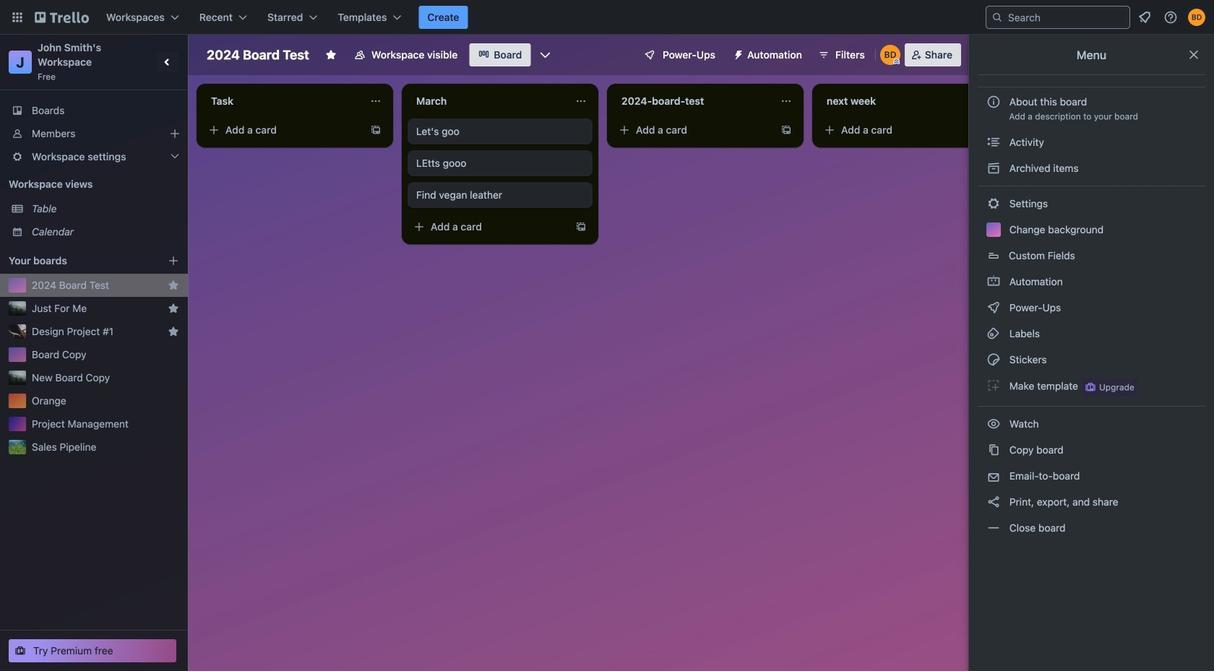Task type: locate. For each thing, give the bounding box(es) containing it.
1 vertical spatial starred icon image
[[168, 303, 179, 315]]

open information menu image
[[1164, 10, 1179, 25]]

0 horizontal spatial create from template… image
[[576, 221, 587, 233]]

0 horizontal spatial barb dwyer (barbdwyer3) image
[[881, 45, 901, 65]]

sm image
[[727, 43, 748, 64], [987, 161, 1001, 176], [987, 275, 1001, 289], [987, 301, 1001, 315], [987, 327, 1001, 341], [987, 353, 1001, 367], [987, 417, 1001, 432]]

1 horizontal spatial barb dwyer (barbdwyer3) image
[[1189, 9, 1206, 26]]

sm image
[[987, 135, 1001, 150], [987, 197, 1001, 211], [987, 379, 1001, 393], [987, 443, 1001, 458], [987, 495, 1001, 510], [987, 521, 1001, 536]]

create from template… image
[[370, 124, 382, 136]]

0 vertical spatial starred icon image
[[168, 280, 179, 291]]

this member is an admin of this board. image
[[894, 59, 900, 65]]

3 sm image from the top
[[987, 379, 1001, 393]]

1 horizontal spatial create from template… image
[[781, 124, 792, 136]]

None text field
[[202, 90, 364, 113]]

starred icon image
[[168, 280, 179, 291], [168, 303, 179, 315], [168, 326, 179, 338]]

1 sm image from the top
[[987, 135, 1001, 150]]

2 vertical spatial starred icon image
[[168, 326, 179, 338]]

0 notifications image
[[1137, 9, 1154, 26]]

None text field
[[408, 90, 570, 113], [613, 90, 775, 113], [818, 90, 980, 113], [408, 90, 570, 113], [613, 90, 775, 113], [818, 90, 980, 113]]

5 sm image from the top
[[987, 495, 1001, 510]]

back to home image
[[35, 6, 89, 29]]

2 sm image from the top
[[987, 197, 1001, 211]]

1 vertical spatial barb dwyer (barbdwyer3) image
[[881, 45, 901, 65]]

create from template… image
[[781, 124, 792, 136], [576, 221, 587, 233]]

6 sm image from the top
[[987, 521, 1001, 536]]

1 vertical spatial create from template… image
[[576, 221, 587, 233]]

barb dwyer (barbdwyer3) image
[[1189, 9, 1206, 26], [881, 45, 901, 65]]

3 starred icon image from the top
[[168, 326, 179, 338]]



Task type: describe. For each thing, give the bounding box(es) containing it.
Board name text field
[[200, 43, 317, 67]]

0 vertical spatial create from template… image
[[781, 124, 792, 136]]

primary element
[[0, 0, 1215, 35]]

Search field
[[1004, 7, 1130, 27]]

add board image
[[168, 255, 179, 267]]

customize views image
[[538, 48, 553, 62]]

your boards with 8 items element
[[9, 252, 146, 270]]

search image
[[992, 12, 1004, 23]]

2 starred icon image from the top
[[168, 303, 179, 315]]

workspace navigation collapse icon image
[[158, 52, 178, 72]]

star or unstar board image
[[325, 49, 337, 61]]

1 starred icon image from the top
[[168, 280, 179, 291]]

0 vertical spatial barb dwyer (barbdwyer3) image
[[1189, 9, 1206, 26]]

4 sm image from the top
[[987, 443, 1001, 458]]



Task type: vqa. For each thing, say whether or not it's contained in the screenshot.
Starred Icon
yes



